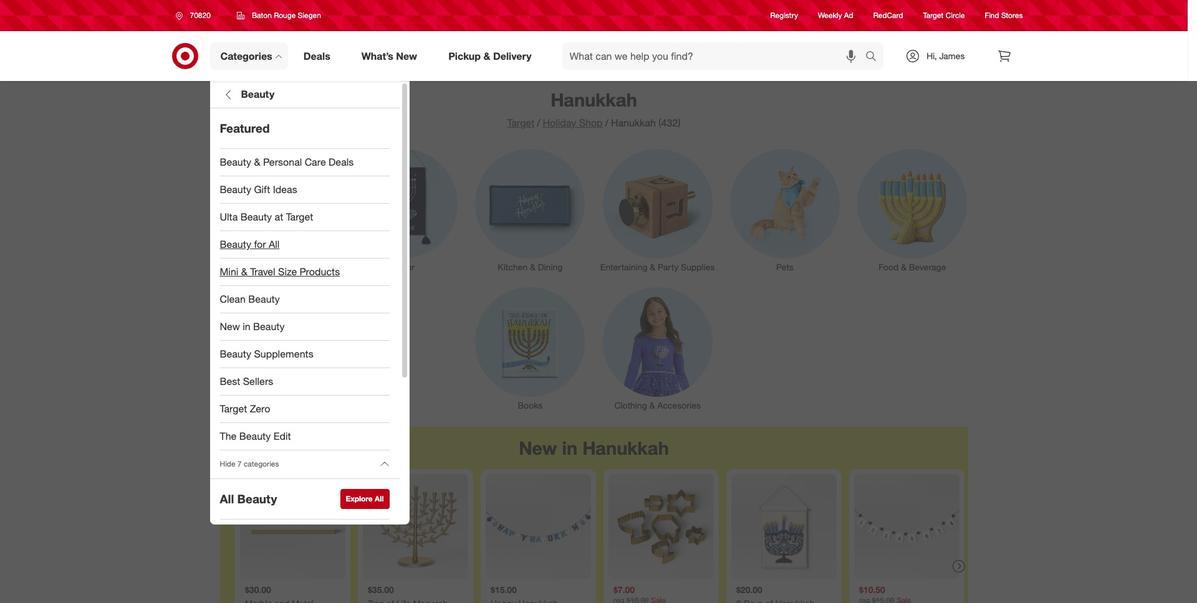 Task type: describe. For each thing, give the bounding box(es) containing it.
$7.00
[[614, 585, 635, 596]]

1 vertical spatial hanukkah
[[611, 117, 656, 129]]

new for new in beauty
[[220, 321, 240, 333]]

shop
[[579, 117, 603, 129]]

rouge
[[274, 11, 296, 20]]

food
[[879, 262, 899, 273]]

best sellers
[[220, 376, 273, 388]]

baton rouge siegen button
[[229, 4, 329, 27]]

weekly ad link
[[819, 10, 854, 21]]

weekly
[[819, 11, 843, 20]]

clothing & accesories link
[[594, 285, 722, 412]]

party
[[658, 262, 679, 273]]

redcard
[[874, 11, 904, 20]]

& for personal
[[254, 156, 260, 168]]

explore all link
[[340, 490, 390, 510]]

$10.50
[[859, 585, 886, 596]]

& for accesories
[[650, 401, 655, 411]]

food & beverage link
[[849, 147, 977, 274]]

target inside 'link'
[[286, 211, 313, 223]]

$15.00
[[491, 585, 517, 596]]

zero
[[250, 403, 270, 416]]

new in beauty
[[220, 321, 285, 333]]

categories
[[221, 50, 272, 62]]

pickup & delivery
[[449, 50, 532, 62]]

$35.00
[[368, 585, 394, 596]]

at
[[275, 211, 283, 223]]

1 vertical spatial deals
[[329, 156, 354, 168]]

delivery
[[493, 50, 532, 62]]

pickup
[[449, 50, 481, 62]]

siegen
[[298, 11, 321, 20]]

beauty left for
[[220, 238, 251, 251]]

new in hanukkah
[[519, 437, 669, 460]]

best sellers link
[[210, 369, 400, 396]]

mini & travel size products link
[[210, 259, 400, 286]]

find stores
[[985, 11, 1023, 20]]

1 horizontal spatial all
[[269, 238, 280, 251]]

tree of life menorah gold - threshold™ image
[[363, 475, 468, 580]]

$20.00
[[736, 585, 763, 596]]

supplements
[[254, 348, 314, 361]]

new in beauty link
[[210, 314, 400, 341]]

gift
[[254, 183, 270, 196]]

products
[[300, 266, 340, 278]]

entertaining
[[601, 262, 648, 273]]

beauty up best
[[220, 348, 251, 361]]

target left zero
[[220, 403, 247, 416]]

target link
[[507, 117, 535, 129]]

& for travel
[[241, 266, 248, 278]]

$15.00 link
[[486, 475, 591, 604]]

find stores link
[[985, 10, 1023, 21]]

hi, james
[[927, 51, 965, 61]]

70820 button
[[168, 4, 224, 27]]

registry
[[771, 11, 799, 20]]

beauty for all
[[220, 238, 280, 251]]

clean
[[220, 293, 246, 306]]

mini & travel size products
[[220, 266, 340, 278]]

$10.50 link
[[854, 475, 960, 604]]

beverage
[[910, 262, 947, 273]]

ideas
[[273, 183, 297, 196]]

size
[[278, 266, 297, 278]]

beauty down featured
[[220, 156, 251, 168]]

beauty up featured
[[241, 88, 275, 100]]

kitchen & dining
[[498, 262, 563, 273]]

search
[[861, 51, 890, 63]]

$30.00 link
[[240, 475, 345, 604]]

circle
[[946, 11, 966, 20]]

beauty & personal care deals link
[[210, 149, 400, 177]]

target zero link
[[210, 396, 400, 424]]

care
[[305, 156, 326, 168]]

target circle
[[924, 11, 966, 20]]

0 vertical spatial new
[[396, 50, 417, 62]]

clothing & accesories
[[615, 401, 701, 411]]



Task type: vqa. For each thing, say whether or not it's contained in the screenshot.
show
no



Task type: locate. For each thing, give the bounding box(es) containing it.
hanukkah down clothing
[[583, 437, 669, 460]]

menorahs
[[235, 262, 274, 273]]

target left holiday
[[507, 117, 535, 129]]

kitchen
[[498, 262, 528, 273]]

pets
[[777, 262, 794, 273]]

books link
[[467, 285, 594, 412]]

supplies
[[681, 262, 715, 273]]

1 vertical spatial in
[[562, 437, 578, 460]]

target left circle
[[924, 11, 944, 20]]

8 days of hanukkah garland - threshold™ image
[[854, 475, 960, 580]]

& left dining
[[530, 262, 536, 273]]

(432)
[[659, 117, 681, 129]]

beauty gift ideas
[[220, 183, 297, 196]]

new down 'clean'
[[220, 321, 240, 333]]

1 horizontal spatial /
[[606, 117, 609, 129]]

& left party
[[650, 262, 656, 273]]

find
[[985, 11, 1000, 20]]

deals
[[304, 50, 331, 62], [329, 156, 354, 168]]

2 horizontal spatial all
[[375, 495, 384, 504]]

search button
[[861, 42, 890, 72]]

& for dining
[[530, 262, 536, 273]]

1 / from the left
[[537, 117, 541, 129]]

0 horizontal spatial new
[[220, 321, 240, 333]]

pets link
[[722, 147, 849, 274]]

entertaining & party supplies
[[601, 262, 715, 273]]

& right pickup
[[484, 50, 491, 62]]

0 horizontal spatial in
[[243, 321, 251, 333]]

holiday shop link
[[543, 117, 603, 129]]

&
[[484, 50, 491, 62], [254, 156, 260, 168], [276, 262, 282, 273], [530, 262, 536, 273], [650, 262, 656, 273], [902, 262, 907, 273], [241, 266, 248, 278], [650, 401, 655, 411]]

clothing
[[615, 401, 647, 411]]

& for delivery
[[484, 50, 491, 62]]

explore all
[[346, 495, 384, 504]]

menorahs & candles link
[[212, 147, 339, 274]]

best
[[220, 376, 240, 388]]

2 / from the left
[[606, 117, 609, 129]]

$20.00 link
[[732, 475, 837, 604]]

2 vertical spatial new
[[519, 437, 557, 460]]

1 horizontal spatial new
[[396, 50, 417, 62]]

redcard link
[[874, 10, 904, 21]]

ulta
[[220, 211, 238, 223]]

2 horizontal spatial new
[[519, 437, 557, 460]]

menorahs & candles
[[235, 262, 316, 273]]

pickup & delivery link
[[438, 42, 547, 70]]

what's new
[[362, 50, 417, 62]]

holiday
[[543, 117, 577, 129]]

2 vertical spatial hanukkah
[[583, 437, 669, 460]]

target circle link
[[924, 10, 966, 21]]

target inside hanukkah target / holiday shop / hanukkah (432)
[[507, 117, 535, 129]]

travel
[[250, 266, 276, 278]]

/
[[537, 117, 541, 129], [606, 117, 609, 129]]

mini
[[220, 266, 239, 278]]

beauty up beauty supplements
[[253, 321, 285, 333]]

beauty left gift
[[220, 183, 251, 196]]

beauty down categories
[[237, 492, 277, 507]]

new right "what's"
[[396, 50, 417, 62]]

decor
[[391, 262, 415, 273]]

baton rouge siegen
[[252, 11, 321, 20]]

hanukkah up shop
[[551, 89, 638, 111]]

personal
[[263, 156, 302, 168]]

ad
[[845, 11, 854, 20]]

target right at on the left of page
[[286, 211, 313, 223]]

featured
[[220, 121, 270, 135]]

edit
[[274, 431, 291, 443]]

target zero
[[220, 403, 270, 416]]

What can we help you find? suggestions appear below search field
[[562, 42, 869, 70]]

deals right care
[[329, 156, 354, 168]]

the
[[220, 431, 237, 443]]

for
[[254, 238, 266, 251]]

all down hide
[[220, 492, 234, 507]]

categories
[[244, 460, 279, 469]]

dining
[[538, 262, 563, 273]]

/ right the target link
[[537, 117, 541, 129]]

what's
[[362, 50, 394, 62]]

hide 7 categories button
[[210, 451, 400, 479]]

beauty down travel
[[248, 293, 280, 306]]

in for hanukkah
[[562, 437, 578, 460]]

marble and metal menorah holder gold - threshold™ image
[[240, 475, 345, 580]]

what's new link
[[351, 42, 433, 70]]

food & beverage
[[879, 262, 947, 273]]

beauty left at on the left of page
[[241, 211, 272, 223]]

registry link
[[771, 10, 799, 21]]

books
[[518, 401, 543, 411]]

stores
[[1002, 11, 1023, 20]]

$30.00
[[245, 585, 271, 596]]

beauty
[[241, 88, 275, 100], [220, 156, 251, 168], [220, 183, 251, 196], [241, 211, 272, 223], [220, 238, 251, 251], [248, 293, 280, 306], [253, 321, 285, 333], [220, 348, 251, 361], [239, 431, 271, 443], [237, 492, 277, 507]]

weekly ad
[[819, 11, 854, 20]]

in inside carousel region
[[562, 437, 578, 460]]

0 horizontal spatial all
[[220, 492, 234, 507]]

deals link
[[293, 42, 346, 70]]

0 vertical spatial in
[[243, 321, 251, 333]]

1 vertical spatial new
[[220, 321, 240, 333]]

& right food
[[902, 262, 907, 273]]

new down books
[[519, 437, 557, 460]]

& for beverage
[[902, 262, 907, 273]]

james
[[940, 51, 965, 61]]

deals down siegen
[[304, 50, 331, 62]]

0 vertical spatial deals
[[304, 50, 331, 62]]

hi,
[[927, 51, 937, 61]]

clean beauty
[[220, 293, 280, 306]]

& right clothing
[[650, 401, 655, 411]]

new for new in hanukkah
[[519, 437, 557, 460]]

1 horizontal spatial in
[[562, 437, 578, 460]]

0 vertical spatial hanukkah
[[551, 89, 638, 111]]

$35.00 link
[[363, 475, 468, 604]]

in for beauty
[[243, 321, 251, 333]]

beauty supplements link
[[210, 341, 400, 369]]

the beauty edit
[[220, 431, 291, 443]]

& for party
[[650, 262, 656, 273]]

happy hanukkah garland - threshold™ image
[[486, 475, 591, 580]]

accesories
[[658, 401, 701, 411]]

carousel region
[[220, 427, 969, 604]]

hanukkah target / holiday shop / hanukkah (432)
[[507, 89, 681, 129]]

& for candles
[[276, 262, 282, 273]]

6pc hanukkah cookie cutter set - threshold™ image
[[609, 475, 714, 580]]

categories link
[[210, 42, 288, 70]]

8 days of hanukkah interactive wall hanging - threshold™ image
[[732, 475, 837, 580]]

/ right shop
[[606, 117, 609, 129]]

& right mini
[[241, 266, 248, 278]]

decor link
[[339, 147, 467, 274]]

new inside carousel region
[[519, 437, 557, 460]]

0 horizontal spatial /
[[537, 117, 541, 129]]

& right travel
[[276, 262, 282, 273]]

hide
[[220, 460, 236, 469]]

ulta beauty at target
[[220, 211, 313, 223]]

beauty right the
[[239, 431, 271, 443]]

$7.00 link
[[609, 475, 714, 604]]

candles
[[284, 262, 316, 273]]

70820
[[190, 11, 211, 20]]

hanukkah left (432)
[[611, 117, 656, 129]]

hanukkah inside carousel region
[[583, 437, 669, 460]]

beauty & personal care deals
[[220, 156, 354, 168]]

all right for
[[269, 238, 280, 251]]

& left the personal
[[254, 156, 260, 168]]

all right explore
[[375, 495, 384, 504]]

beauty supplements
[[220, 348, 314, 361]]

baton
[[252, 11, 272, 20]]

sellers
[[243, 376, 273, 388]]

entertaining & party supplies link
[[594, 147, 722, 274]]



